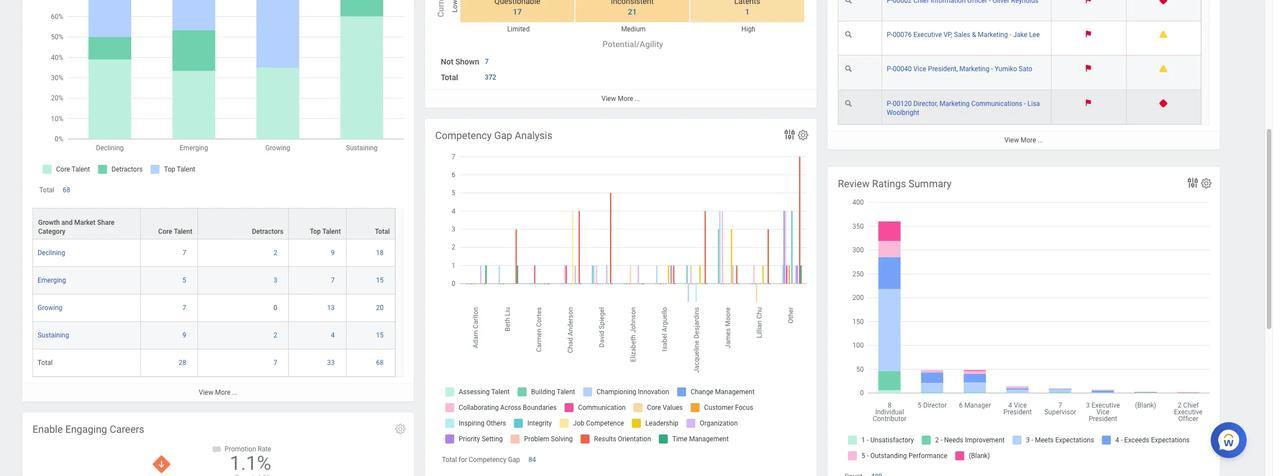 Task type: locate. For each thing, give the bounding box(es) containing it.
0 horizontal spatial ...
[[232, 389, 238, 397]]

-
[[1010, 31, 1012, 39], [992, 65, 994, 73], [1025, 100, 1027, 108]]

2 vertical spatial view
[[199, 389, 214, 397]]

0 horizontal spatial view
[[199, 389, 214, 397]]

medium
[[622, 25, 646, 33]]

enable engaging careers element
[[22, 413, 414, 476]]

woolbright
[[887, 109, 920, 117]]

2 vertical spatial view more ...
[[199, 389, 238, 397]]

0 vertical spatial 68 button
[[63, 186, 72, 195]]

7 down the 0 button
[[274, 359, 277, 367]]

view more ... inside succession plans at risk element
[[1005, 136, 1044, 144]]

68 inside row
[[376, 359, 384, 367]]

2 talent from the left
[[323, 228, 341, 236]]

1 vertical spatial -
[[992, 65, 994, 73]]

p- inside row
[[887, 65, 893, 73]]

1 vertical spatial view
[[1005, 136, 1020, 144]]

1 15 from the top
[[376, 277, 384, 285]]

2 button for 4
[[274, 331, 279, 340]]

9 up 28 button at the bottom of page
[[182, 332, 186, 340]]

1 vertical spatial 9
[[182, 332, 186, 340]]

2 horizontal spatial view more ... link
[[828, 131, 1221, 149]]

1 horizontal spatial ...
[[635, 95, 641, 103]]

2 button down the detractors
[[274, 249, 279, 258]]

15 down 20 button
[[376, 332, 384, 340]]

2 for 9
[[274, 249, 277, 257]]

0 vertical spatial 9 button
[[331, 249, 337, 258]]

- left jake
[[1010, 31, 1012, 39]]

68 right 33 button
[[376, 359, 384, 367]]

1 p- from the top
[[887, 31, 893, 39]]

18
[[376, 249, 384, 257]]

row containing emerging
[[33, 267, 396, 295]]

view more ...
[[602, 95, 641, 103], [1005, 136, 1044, 144], [199, 389, 238, 397]]

view
[[602, 95, 616, 103], [1005, 136, 1020, 144], [199, 389, 214, 397]]

ratings
[[873, 178, 907, 190]]

9 button up 28 button at the bottom of page
[[182, 331, 188, 340]]

0 horizontal spatial more
[[215, 389, 231, 397]]

view inside succession plans at risk element
[[1005, 136, 1020, 144]]

... up enable engaging careers element
[[232, 389, 238, 397]]

view inside talent by market share / growth element
[[199, 389, 214, 397]]

68 button right 33 button
[[376, 359, 386, 368]]

00040
[[893, 65, 912, 73]]

0 vertical spatial 2
[[274, 249, 277, 257]]

1 horizontal spatial 68
[[376, 359, 384, 367]]

- left lisa
[[1025, 100, 1027, 108]]

and
[[61, 219, 73, 227]]

1 horizontal spatial talent
[[323, 228, 341, 236]]

view more ... inside talent by market share / growth element
[[199, 389, 238, 397]]

7 button
[[485, 57, 491, 66], [182, 249, 188, 258], [331, 276, 337, 285], [182, 304, 188, 313], [274, 359, 279, 368]]

core talent
[[158, 228, 192, 236]]

competency
[[435, 130, 492, 141], [469, 456, 507, 464]]

0 vertical spatial view more ... link
[[425, 89, 817, 108]]

vice
[[914, 65, 927, 73]]

2 2 button from the top
[[274, 331, 279, 340]]

view more ... link
[[425, 89, 817, 108], [828, 131, 1221, 149], [22, 383, 414, 402]]

view more ... link down 28 button at the bottom of page
[[22, 383, 414, 402]]

yumiko
[[995, 65, 1018, 73]]

growth
[[38, 219, 60, 227]]

total down not
[[441, 73, 458, 82]]

0 horizontal spatial 9 button
[[182, 331, 188, 340]]

1 vertical spatial marketing
[[960, 65, 990, 73]]

... inside performance by potential/agility element
[[635, 95, 641, 103]]

1 vertical spatial more
[[1021, 136, 1037, 144]]

sustaining link
[[38, 330, 69, 340]]

33 button
[[327, 359, 337, 368]]

4 button
[[331, 331, 337, 340]]

succession plans at risk element
[[828, 0, 1221, 149]]

15 button
[[376, 276, 386, 285], [376, 331, 386, 340]]

0 horizontal spatial 68 button
[[63, 186, 72, 195]]

1 vertical spatial 15 button
[[376, 331, 386, 340]]

2 down the detractors
[[274, 249, 277, 257]]

0 horizontal spatial talent
[[174, 228, 192, 236]]

high
[[742, 25, 756, 33]]

0 vertical spatial view more ...
[[602, 95, 641, 103]]

more down potential/agility on the top
[[618, 95, 634, 103]]

0 vertical spatial 15
[[376, 277, 384, 285]]

1 vertical spatial competency
[[469, 456, 507, 464]]

68 up and
[[63, 186, 70, 194]]

p-00076 executive vp, sales & marketing - jake lee row
[[838, 21, 1202, 56]]

3 button
[[274, 276, 279, 285]]

2 down the 0 button
[[274, 332, 277, 340]]

director,
[[914, 100, 939, 108]]

view more ... link down potential/agility on the top
[[425, 89, 817, 108]]

15 down 18 button
[[376, 277, 384, 285]]

7 down 5 button
[[182, 304, 186, 312]]

2 15 button from the top
[[376, 331, 386, 340]]

view inside performance by potential/agility element
[[602, 95, 616, 103]]

2 vertical spatial more
[[215, 389, 231, 397]]

1 vertical spatial 2 button
[[274, 331, 279, 340]]

marketing left yumiko
[[960, 65, 990, 73]]

1 horizontal spatial view more ... link
[[425, 89, 817, 108]]

0 horizontal spatial 9
[[182, 332, 186, 340]]

more for talent by market share / growth element
[[215, 389, 231, 397]]

talent inside top talent popup button
[[323, 228, 341, 236]]

row
[[838, 0, 1202, 21], [33, 208, 396, 240], [33, 240, 396, 267], [33, 267, 396, 295], [33, 295, 396, 322], [33, 322, 396, 350], [33, 350, 396, 377]]

gap left analysis
[[494, 130, 513, 141]]

0
[[274, 304, 277, 312]]

detractors button
[[198, 209, 289, 239]]

7
[[485, 58, 489, 66], [182, 249, 186, 257], [331, 277, 335, 285], [182, 304, 186, 312], [274, 359, 277, 367]]

7 button up 13 button
[[331, 276, 337, 285]]

1 2 from the top
[[274, 249, 277, 257]]

68 button up and
[[63, 186, 72, 195]]

marketing right the &
[[979, 31, 1009, 39]]

talent right 'top'
[[323, 228, 341, 236]]

talent right core
[[174, 228, 192, 236]]

1 vertical spatial 68 button
[[376, 359, 386, 368]]

row containing growing
[[33, 295, 396, 322]]

growing link
[[38, 302, 62, 312]]

configure competency gap analysis image
[[797, 129, 810, 141]]

... down potential/agility on the top
[[635, 95, 641, 103]]

1 15 button from the top
[[376, 276, 386, 285]]

p- inside p-00120 director, marketing communications - lisa woolbright
[[887, 100, 893, 108]]

total button
[[347, 209, 395, 239]]

2 vertical spatial -
[[1025, 100, 1027, 108]]

84 button
[[529, 456, 538, 465]]

20 button
[[376, 304, 386, 313]]

configure and view chart data image
[[1187, 176, 1200, 190]]

1 horizontal spatial view more ...
[[602, 95, 641, 103]]

2 horizontal spatial view
[[1005, 136, 1020, 144]]

0 vertical spatial -
[[1010, 31, 1012, 39]]

- inside row
[[992, 65, 994, 73]]

7 down core talent
[[182, 249, 186, 257]]

1 vertical spatial 2
[[274, 332, 277, 340]]

total up 18 button
[[375, 228, 390, 236]]

view more ... link down p-00120 director, marketing communications - lisa woolbright row on the top right
[[828, 131, 1221, 149]]

0 horizontal spatial -
[[992, 65, 994, 73]]

68 button
[[63, 186, 72, 195], [376, 359, 386, 368]]

28 button
[[179, 359, 188, 368]]

2 p- from the top
[[887, 65, 893, 73]]

0 vertical spatial 15 button
[[376, 276, 386, 285]]

view more ... for succession plans at risk element view more ... link
[[1005, 136, 1044, 144]]

detractors
[[252, 228, 284, 236]]

- for marketing
[[992, 65, 994, 73]]

more for succession plans at risk element
[[1021, 136, 1037, 144]]

2 button down the 0 button
[[274, 331, 279, 340]]

3
[[274, 277, 277, 285]]

view more ... up enable engaging careers element
[[199, 389, 238, 397]]

2 horizontal spatial -
[[1025, 100, 1027, 108]]

2 horizontal spatial more
[[1021, 136, 1037, 144]]

9
[[331, 249, 335, 257], [182, 332, 186, 340]]

1 horizontal spatial more
[[618, 95, 634, 103]]

more
[[618, 95, 634, 103], [1021, 136, 1037, 144], [215, 389, 231, 397]]

competency gap analysis
[[435, 130, 553, 141]]

marketing inside row
[[960, 65, 990, 73]]

talent inside core talent popup button
[[174, 228, 192, 236]]

view more ... inside performance by potential/agility element
[[602, 95, 641, 103]]

competency gap analysis element
[[425, 119, 817, 476]]

marketing right director,
[[940, 100, 970, 108]]

1 horizontal spatial 68 button
[[376, 359, 386, 368]]

0 vertical spatial 9
[[331, 249, 335, 257]]

1 vertical spatial ...
[[1039, 136, 1044, 144]]

p-
[[887, 31, 893, 39], [887, 65, 893, 73], [887, 100, 893, 108]]

configure and view chart data image
[[783, 128, 797, 141]]

0 horizontal spatial view more ... link
[[22, 383, 414, 402]]

total left for
[[442, 456, 457, 464]]

21 button
[[622, 7, 639, 17]]

7 for 7 button left of 33
[[274, 359, 277, 367]]

talent
[[174, 228, 192, 236], [323, 228, 341, 236]]

... inside talent by market share / growth element
[[232, 389, 238, 397]]

... down lisa
[[1039, 136, 1044, 144]]

row containing total
[[33, 350, 396, 377]]

row containing growth and market share category
[[33, 208, 396, 240]]

emerging link
[[38, 275, 66, 285]]

7 button left 33
[[274, 359, 279, 368]]

7 for 7 button above 13 button
[[331, 277, 335, 285]]

view more ... down p-00120 director, marketing communications - lisa woolbright row on the top right
[[1005, 136, 1044, 144]]

0 horizontal spatial 68
[[63, 186, 70, 194]]

1 horizontal spatial -
[[1010, 31, 1012, 39]]

2 for 4
[[274, 332, 277, 340]]

review ratings summary element
[[828, 167, 1221, 476]]

view more ... for talent by market share / growth element's view more ... link
[[199, 389, 238, 397]]

1 vertical spatial 68
[[376, 359, 384, 367]]

9 button down top talent
[[331, 249, 337, 258]]

p- left the vice
[[887, 65, 893, 73]]

view more ... link for succession plans at risk element
[[828, 131, 1221, 149]]

2 15 from the top
[[376, 332, 384, 340]]

0 vertical spatial 68
[[63, 186, 70, 194]]

1 vertical spatial view more ... link
[[828, 131, 1221, 149]]

15
[[376, 277, 384, 285], [376, 332, 384, 340]]

p- for 00040
[[887, 65, 893, 73]]

more inside talent by market share / growth element
[[215, 389, 231, 397]]

0 vertical spatial ...
[[635, 95, 641, 103]]

84
[[529, 456, 536, 464]]

p- up 00040
[[887, 31, 893, 39]]

executive
[[914, 31, 943, 39]]

15 for 4
[[376, 332, 384, 340]]

0 vertical spatial view
[[602, 95, 616, 103]]

0 vertical spatial 2 button
[[274, 249, 279, 258]]

1 horizontal spatial 9
[[331, 249, 335, 257]]

7 up the 372
[[485, 58, 489, 66]]

7 up 13 button
[[331, 277, 335, 285]]

2 horizontal spatial ...
[[1039, 136, 1044, 144]]

gap left the 84
[[508, 456, 520, 464]]

2
[[274, 249, 277, 257], [274, 332, 277, 340]]

0 vertical spatial more
[[618, 95, 634, 103]]

1 2 button from the top
[[274, 249, 279, 258]]

15 button down 20 button
[[376, 331, 386, 340]]

2 button
[[274, 249, 279, 258], [274, 331, 279, 340]]

1 horizontal spatial view
[[602, 95, 616, 103]]

372 button
[[485, 73, 498, 82]]

68 for leftmost 68 button
[[63, 186, 70, 194]]

1 vertical spatial 15
[[376, 332, 384, 340]]

lisa
[[1028, 100, 1041, 108]]

growth and market share category
[[38, 219, 115, 236]]

total up growth
[[39, 186, 54, 194]]

15 for 7
[[376, 277, 384, 285]]

1 talent from the left
[[174, 228, 192, 236]]

view more ... down potential/agility on the top
[[602, 95, 641, 103]]

p- up the woolbright
[[887, 100, 893, 108]]

21
[[628, 7, 637, 16]]

7 button up the 372
[[485, 57, 491, 66]]

2 horizontal spatial view more ...
[[1005, 136, 1044, 144]]

68
[[63, 186, 70, 194], [376, 359, 384, 367]]

talent for core talent
[[174, 228, 192, 236]]

low
[[451, 0, 459, 13]]

talent for top talent
[[323, 228, 341, 236]]

... for view more ... link related to performance by potential/agility element on the top
[[635, 95, 641, 103]]

1 vertical spatial p-
[[887, 65, 893, 73]]

more down p-00120 director, marketing communications - lisa woolbright row on the top right
[[1021, 136, 1037, 144]]

gap
[[494, 130, 513, 141], [508, 456, 520, 464]]

9 button
[[331, 249, 337, 258], [182, 331, 188, 340]]

p- for 00120
[[887, 100, 893, 108]]

2 vertical spatial ...
[[232, 389, 238, 397]]

declining link
[[38, 247, 65, 257]]

... inside succession plans at risk element
[[1039, 136, 1044, 144]]

15 button up 20
[[376, 276, 386, 285]]

... for succession plans at risk element view more ... link
[[1039, 136, 1044, 144]]

view more ... link for performance by potential/agility element on the top
[[425, 89, 817, 108]]

total
[[441, 73, 458, 82], [39, 186, 54, 194], [375, 228, 390, 236], [38, 359, 53, 367], [442, 456, 457, 464]]

0 vertical spatial p-
[[887, 31, 893, 39]]

- inside p-00120 director, marketing communications - lisa woolbright
[[1025, 100, 1027, 108]]

row containing sustaining
[[33, 322, 396, 350]]

2 vertical spatial p-
[[887, 100, 893, 108]]

0 horizontal spatial view more ...
[[199, 389, 238, 397]]

1 vertical spatial view more ...
[[1005, 136, 1044, 144]]

2 2 from the top
[[274, 332, 277, 340]]

7 button down core talent
[[182, 249, 188, 258]]

total element
[[38, 357, 53, 367]]

more inside performance by potential/agility element
[[618, 95, 634, 103]]

marketing
[[979, 31, 1009, 39], [960, 65, 990, 73], [940, 100, 970, 108]]

3 p- from the top
[[887, 100, 893, 108]]

2 vertical spatial view more ... link
[[22, 383, 414, 402]]

more inside succession plans at risk element
[[1021, 136, 1037, 144]]

total for competency gap
[[442, 456, 520, 464]]

17
[[513, 7, 522, 16]]

2 vertical spatial marketing
[[940, 100, 970, 108]]

more up enable engaging careers element
[[215, 389, 231, 397]]

9 down top talent
[[331, 249, 335, 257]]

- left yumiko
[[992, 65, 994, 73]]



Task type: describe. For each thing, give the bounding box(es) containing it.
372
[[485, 73, 497, 81]]

7 inside "not shown 7"
[[485, 58, 489, 66]]

13
[[327, 304, 335, 312]]

9 for bottom the 9 'button'
[[182, 332, 186, 340]]

analysis
[[515, 130, 553, 141]]

sustaining
[[38, 332, 69, 340]]

marketing inside p-00120 director, marketing communications - lisa woolbright
[[940, 100, 970, 108]]

promotion rate
[[225, 446, 271, 454]]

68 for the rightmost 68 button
[[376, 359, 384, 367]]

p-00076 executive vp, sales & marketing - jake lee
[[887, 31, 1041, 39]]

1 horizontal spatial 9 button
[[331, 249, 337, 258]]

sato
[[1019, 65, 1033, 73]]

top talent
[[310, 228, 341, 236]]

view for talent by market share / growth element's view more ... link
[[199, 389, 214, 397]]

p-00040 vice president, marketing - yumiko sato link
[[887, 63, 1033, 73]]

enable
[[33, 424, 63, 435]]

&
[[973, 31, 977, 39]]

curre
[[436, 0, 446, 17]]

1.1%
[[230, 452, 271, 475]]

18 button
[[376, 249, 386, 258]]

28
[[179, 359, 186, 367]]

jake
[[1014, 31, 1028, 39]]

not
[[441, 57, 454, 66]]

7 button down 5 button
[[182, 304, 188, 313]]

view for view more ... link related to performance by potential/agility element on the top
[[602, 95, 616, 103]]

0 vertical spatial marketing
[[979, 31, 1009, 39]]

summary
[[909, 178, 952, 190]]

down bad image
[[153, 456, 171, 474]]

engaging
[[65, 424, 107, 435]]

5 button
[[182, 276, 188, 285]]

limited
[[508, 25, 530, 33]]

total inside the competency gap analysis 'element'
[[442, 456, 457, 464]]

00076
[[893, 31, 912, 39]]

shown
[[456, 57, 480, 66]]

vp,
[[944, 31, 953, 39]]

view for succession plans at risk element view more ... link
[[1005, 136, 1020, 144]]

share
[[97, 219, 115, 227]]

growing
[[38, 304, 62, 312]]

not shown 7
[[441, 57, 489, 66]]

rate
[[258, 446, 271, 454]]

00120
[[893, 100, 912, 108]]

core talent button
[[141, 209, 197, 239]]

1
[[746, 7, 750, 16]]

market
[[74, 219, 96, 227]]

category
[[38, 228, 65, 236]]

more for performance by potential/agility element on the top
[[618, 95, 634, 103]]

17 button
[[507, 7, 524, 17]]

p-00120 director, marketing communications - lisa woolbright row
[[838, 90, 1202, 124]]

core
[[158, 228, 172, 236]]

1 vertical spatial gap
[[508, 456, 520, 464]]

p-00120 director, marketing communications - lisa woolbright link
[[887, 97, 1041, 117]]

1 vertical spatial 9 button
[[182, 331, 188, 340]]

configure review ratings summary image
[[1201, 177, 1213, 190]]

33
[[327, 359, 335, 367]]

9 for the 9 'button' to the right
[[331, 249, 335, 257]]

curre low
[[436, 0, 459, 17]]

review ratings summary
[[838, 178, 952, 190]]

0 vertical spatial gap
[[494, 130, 513, 141]]

5
[[182, 277, 186, 285]]

for
[[459, 456, 467, 464]]

talent by market share / growth element
[[22, 0, 414, 402]]

4
[[331, 332, 335, 340]]

total down the "sustaining"
[[38, 359, 53, 367]]

performance by potential/agility element
[[425, 0, 817, 108]]

p-00120 director, marketing communications - lisa woolbright
[[887, 100, 1041, 117]]

enable engaging careers
[[33, 424, 144, 435]]

lee
[[1030, 31, 1041, 39]]

p- for 00076
[[887, 31, 893, 39]]

declining
[[38, 249, 65, 257]]

top
[[310, 228, 321, 236]]

p-00040 vice president, marketing - yumiko sato
[[887, 65, 1033, 73]]

p-00076 executive vp, sales & marketing - jake lee link
[[887, 29, 1041, 39]]

president,
[[929, 65, 958, 73]]

emerging
[[38, 277, 66, 285]]

top talent button
[[289, 209, 346, 239]]

potential/agility
[[603, 39, 664, 50]]

13 button
[[327, 304, 337, 313]]

row containing declining
[[33, 240, 396, 267]]

0 vertical spatial competency
[[435, 130, 492, 141]]

configure enable engaging careers image
[[395, 423, 407, 435]]

2 button for 9
[[274, 249, 279, 258]]

total inside performance by potential/agility element
[[441, 73, 458, 82]]

7 for 7 button below 5 button
[[182, 304, 186, 312]]

total inside total popup button
[[375, 228, 390, 236]]

view more ... for view more ... link related to performance by potential/agility element on the top
[[602, 95, 641, 103]]

0 button
[[274, 304, 279, 313]]

p-00040 vice president, marketing - yumiko sato row
[[838, 56, 1202, 90]]

careers
[[110, 424, 144, 435]]

- for communications
[[1025, 100, 1027, 108]]

7 for 7 button below core talent
[[182, 249, 186, 257]]

growth and market share category button
[[33, 209, 140, 239]]

sales
[[955, 31, 971, 39]]

communications
[[972, 100, 1023, 108]]

1 button
[[739, 7, 752, 17]]

15 button for 4
[[376, 331, 386, 340]]

20
[[376, 304, 384, 312]]

... for talent by market share / growth element's view more ... link
[[232, 389, 238, 397]]

promotion
[[225, 446, 256, 454]]

15 button for 7
[[376, 276, 386, 285]]

view more ... link for talent by market share / growth element
[[22, 383, 414, 402]]

review
[[838, 178, 870, 190]]



Task type: vqa. For each thing, say whether or not it's contained in the screenshot.


